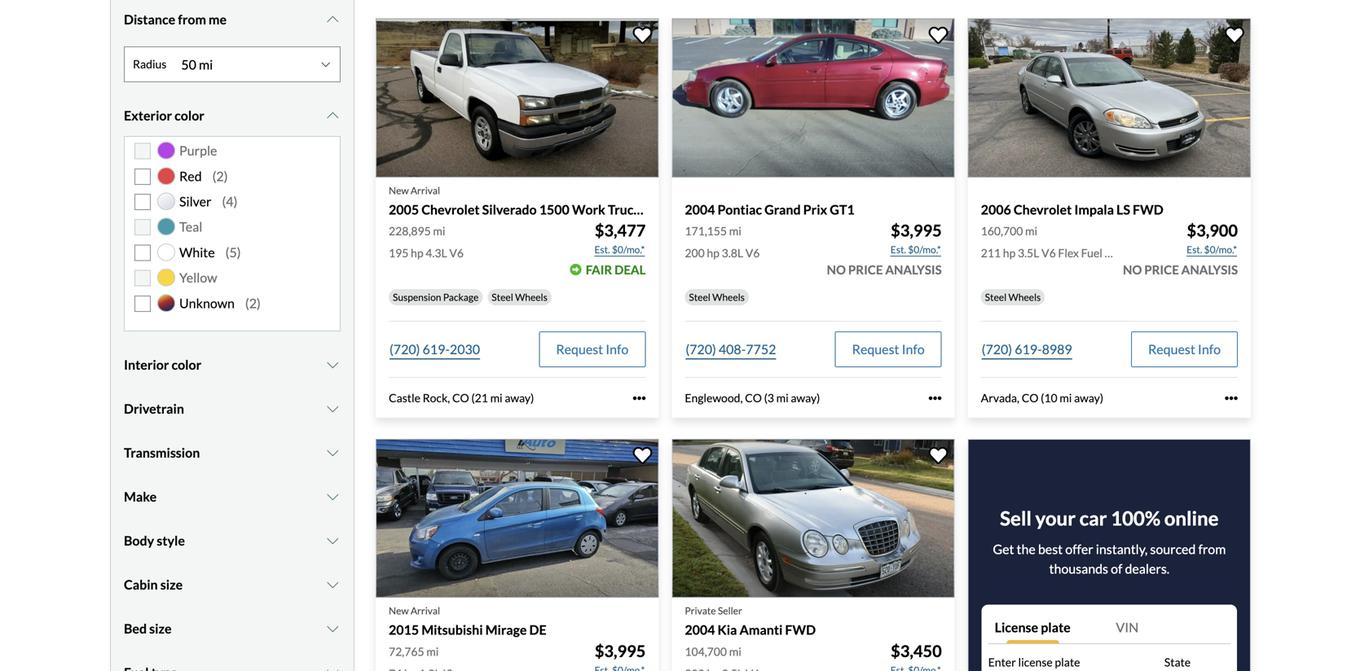 Task type: describe. For each thing, give the bounding box(es) containing it.
away) for $3,900
[[1074, 391, 1103, 405]]

interior
[[124, 357, 169, 373]]

chevrolet inside new arrival 2005 chevrolet silverado 1500 work truck lb rwd
[[421, 202, 480, 218]]

enter license plate
[[988, 656, 1080, 670]]

$3,995 est. $0/mo.* no price analysis
[[827, 221, 942, 277]]

me
[[209, 11, 227, 27]]

(5)
[[225, 244, 241, 260]]

sourced
[[1150, 542, 1196, 558]]

100%
[[1111, 507, 1161, 530]]

request for $3,995
[[852, 342, 899, 358]]

bed size
[[124, 621, 172, 637]]

info for $3,900
[[1198, 342, 1221, 358]]

mi inside "160,700 mi 211 hp 3.5l v6 flex fuel vehicle"
[[1025, 224, 1038, 238]]

hp for $3,995
[[707, 246, 720, 260]]

yellow
[[179, 270, 217, 286]]

1500
[[539, 202, 570, 218]]

private seller 2004 kia amanti fwd
[[685, 605, 816, 638]]

(3
[[764, 391, 774, 405]]

bed size button
[[124, 609, 341, 650]]

(720) 408-7752
[[686, 342, 776, 358]]

vehicle
[[1105, 246, 1141, 260]]

analysis for $3,900
[[1181, 263, 1238, 277]]

blue 2015 mitsubishi mirage de hatchback front-wheel drive continuously variable transmission image
[[376, 439, 659, 598]]

hp for $3,900
[[1003, 246, 1016, 260]]

castle
[[389, 391, 420, 405]]

$3,900
[[1187, 221, 1238, 241]]

ls
[[1117, 202, 1130, 218]]

$3,995 for $3,995
[[595, 642, 646, 661]]

offer
[[1065, 542, 1093, 558]]

619- for 8989
[[1015, 342, 1042, 358]]

distance from me
[[124, 11, 227, 27]]

171,155 mi 200 hp 3.8l v6
[[685, 224, 760, 260]]

body
[[124, 533, 154, 549]]

style
[[157, 533, 185, 549]]

flex
[[1058, 246, 1079, 260]]

radius
[[133, 57, 167, 71]]

distance
[[124, 11, 175, 27]]

chevron down image for transmission
[[325, 447, 341, 460]]

chevron down image for cabin size
[[325, 579, 341, 592]]

hp for $3,477
[[411, 246, 423, 260]]

co for $3,995
[[745, 391, 762, 405]]

est. $0/mo.* button for $3,900
[[1186, 242, 1238, 258]]

analysis for $3,995
[[885, 263, 942, 277]]

make button
[[124, 477, 341, 518]]

seller
[[718, 605, 742, 617]]

bed
[[124, 621, 147, 637]]

fwd inside private seller 2004 kia amanti fwd
[[785, 622, 816, 638]]

suspension
[[393, 291, 441, 303]]

8989
[[1042, 342, 1072, 358]]

request info button for $3,900
[[1131, 332, 1238, 368]]

211
[[981, 246, 1001, 260]]

fuel
[[1081, 246, 1102, 260]]

englewood,
[[685, 391, 743, 405]]

grand
[[765, 202, 801, 218]]

$3,995 for $3,995 est. $0/mo.* no price analysis
[[891, 221, 942, 241]]

price for $3,995
[[848, 263, 883, 277]]

work
[[572, 202, 605, 218]]

(2) for unknown
[[245, 295, 261, 311]]

160,700
[[981, 224, 1023, 238]]

no for $3,900
[[1123, 263, 1142, 277]]

request info button for $3,995
[[835, 332, 942, 368]]

interior color button
[[124, 345, 341, 385]]

pontiac
[[718, 202, 762, 218]]

1 away) from the left
[[505, 391, 534, 405]]

408-
[[719, 342, 746, 358]]

best
[[1038, 542, 1063, 558]]

your
[[1035, 507, 1076, 530]]

104,700 mi
[[685, 645, 741, 659]]

purple
[[179, 143, 217, 159]]

white
[[179, 244, 215, 260]]

steel wheels for $3,995
[[689, 291, 745, 303]]

1 co from the left
[[452, 391, 469, 405]]

vin tab
[[1109, 612, 1231, 644]]

sell
[[1000, 507, 1032, 530]]

mi inside 228,895 mi 195 hp 4.3l v6
[[433, 224, 445, 238]]

new for 2005
[[389, 185, 409, 196]]

$3,450
[[891, 642, 942, 661]]

suspension package
[[393, 291, 479, 303]]

(720) 619-2030
[[390, 342, 480, 358]]

englewood, co (3 mi away)
[[685, 391, 820, 405]]

(10
[[1041, 391, 1057, 405]]

72,765
[[389, 645, 424, 659]]

prix
[[803, 202, 827, 218]]

steel wheels for $3,900
[[985, 291, 1041, 303]]

car
[[1079, 507, 1107, 530]]

1 2004 from the top
[[685, 202, 715, 218]]

exterior
[[124, 108, 172, 123]]

no for $3,995
[[827, 263, 846, 277]]

get
[[993, 542, 1014, 558]]

1 request info from the left
[[556, 342, 629, 358]]

license plate
[[995, 620, 1071, 636]]

$3,900 est. $0/mo.* no price analysis
[[1123, 221, 1238, 277]]

mi down kia
[[729, 645, 741, 659]]

3.5l
[[1018, 246, 1039, 260]]

1 steel wheels from the left
[[492, 291, 548, 303]]

$3,477 est. $0/mo.*
[[594, 221, 646, 256]]

chevron down image for exterior color
[[325, 109, 341, 122]]

1 info from the left
[[606, 342, 629, 358]]

est. for $3,477
[[594, 244, 610, 256]]

request info for $3,900
[[1148, 342, 1221, 358]]

unknown
[[179, 295, 235, 311]]

make
[[124, 489, 157, 505]]

instantly,
[[1096, 542, 1148, 558]]

exterior color
[[124, 108, 204, 123]]

dealers.
[[1125, 561, 1170, 577]]

6 chevron down image from the top
[[325, 667, 341, 672]]

2006 chevrolet impala ls fwd
[[981, 202, 1163, 218]]

distance from me button
[[124, 0, 341, 40]]

drivetrain
[[124, 401, 184, 417]]



Task type: vqa. For each thing, say whether or not it's contained in the screenshot.
'Dealer reviews'
no



Task type: locate. For each thing, give the bounding box(es) containing it.
1 horizontal spatial request info button
[[835, 332, 942, 368]]

mi right 72,765
[[426, 645, 439, 659]]

3 est. from the left
[[1187, 244, 1202, 256]]

619- for 2030
[[423, 342, 450, 358]]

cabin size
[[124, 577, 183, 593]]

gt1
[[830, 202, 855, 218]]

0 horizontal spatial chevrolet
[[421, 202, 480, 218]]

away) right (10
[[1074, 391, 1103, 405]]

chevron down image inside distance from me dropdown button
[[325, 13, 341, 26]]

chevron down image inside transmission dropdown button
[[325, 447, 341, 460]]

2 chevron down image from the top
[[325, 403, 341, 416]]

1 horizontal spatial from
[[1198, 542, 1226, 558]]

0 vertical spatial arrival
[[411, 185, 440, 196]]

chevron down image
[[325, 109, 341, 122], [325, 359, 341, 372], [325, 447, 341, 460], [325, 535, 341, 548], [325, 579, 341, 592], [325, 667, 341, 672]]

est. for $3,900
[[1187, 244, 1202, 256]]

1 horizontal spatial v6
[[745, 246, 760, 260]]

(2) for red
[[212, 168, 228, 184]]

1 vertical spatial $3,995
[[595, 642, 646, 661]]

2 steel wheels from the left
[[689, 291, 745, 303]]

steel right package
[[492, 291, 513, 303]]

est. $0/mo.* button for $3,477
[[594, 242, 646, 258]]

619- up arvada, co (10 mi away) on the bottom of page
[[1015, 342, 1042, 358]]

1 horizontal spatial wheels
[[712, 291, 745, 303]]

$0/mo.* up deal
[[612, 244, 645, 256]]

2 new from the top
[[389, 605, 409, 617]]

0 vertical spatial (2)
[[212, 168, 228, 184]]

1 hp from the left
[[411, 246, 423, 260]]

1 vertical spatial 2004
[[685, 622, 715, 638]]

chevron down image for interior color
[[325, 359, 341, 372]]

hp inside "160,700 mi 211 hp 3.5l v6 flex fuel vehicle"
[[1003, 246, 1016, 260]]

mi right (21
[[490, 391, 503, 405]]

est.
[[594, 244, 610, 256], [891, 244, 906, 256], [1187, 244, 1202, 256]]

mi right the (3
[[776, 391, 789, 405]]

rwd
[[661, 202, 693, 218]]

from left me
[[178, 11, 206, 27]]

1 horizontal spatial steel wheels
[[689, 291, 745, 303]]

chevron down image inside interior color dropdown button
[[325, 359, 341, 372]]

0 vertical spatial from
[[178, 11, 206, 27]]

2 steel from the left
[[689, 291, 710, 303]]

2 horizontal spatial request
[[1148, 342, 1195, 358]]

steel for $3,900
[[985, 291, 1007, 303]]

chevron down image inside cabin size dropdown button
[[325, 579, 341, 592]]

est. inside $3,477 est. $0/mo.*
[[594, 244, 610, 256]]

2 analysis from the left
[[1181, 263, 1238, 277]]

away) right the (3
[[791, 391, 820, 405]]

3 est. $0/mo.* button from the left
[[1186, 242, 1238, 258]]

2 horizontal spatial hp
[[1003, 246, 1016, 260]]

72,765 mi
[[389, 645, 439, 659]]

new arrival 2005 chevrolet silverado 1500 work truck lb rwd
[[389, 185, 693, 218]]

2004 inside private seller 2004 kia amanti fwd
[[685, 622, 715, 638]]

est. $0/mo.* button down $3,477
[[594, 242, 646, 258]]

size right bed
[[149, 621, 172, 637]]

1 horizontal spatial price
[[1144, 263, 1179, 277]]

amanti
[[740, 622, 783, 638]]

3 away) from the left
[[1074, 391, 1103, 405]]

2 2004 from the top
[[685, 622, 715, 638]]

ellipsis h image
[[633, 392, 646, 405], [929, 392, 942, 405], [1225, 392, 1238, 405]]

chevron down image for make
[[325, 491, 341, 504]]

new up 2015
[[389, 605, 409, 617]]

1 horizontal spatial steel
[[689, 291, 710, 303]]

2 horizontal spatial steel wheels
[[985, 291, 1041, 303]]

mi right (10
[[1060, 391, 1072, 405]]

0 vertical spatial fwd
[[1133, 202, 1163, 218]]

est. $0/mo.* button for $3,995
[[890, 242, 942, 258]]

3 ellipsis h image from the left
[[1225, 392, 1238, 405]]

size inside cabin size dropdown button
[[160, 577, 183, 593]]

color up purple
[[175, 108, 204, 123]]

(4)
[[222, 194, 237, 209]]

3 hp from the left
[[1003, 246, 1016, 260]]

1 vertical spatial color
[[172, 357, 201, 373]]

2 horizontal spatial co
[[1022, 391, 1039, 405]]

4.3l
[[426, 246, 447, 260]]

1 vertical spatial arrival
[[411, 605, 440, 617]]

0 horizontal spatial fwd
[[785, 622, 816, 638]]

1 no from the left
[[827, 263, 846, 277]]

1 chevrolet from the left
[[421, 202, 480, 218]]

co left (21
[[452, 391, 469, 405]]

steel wheels
[[492, 291, 548, 303], [689, 291, 745, 303], [985, 291, 1041, 303]]

request for $3,900
[[1148, 342, 1195, 358]]

0 horizontal spatial ellipsis h image
[[633, 392, 646, 405]]

mi up the 3.5l
[[1025, 224, 1038, 238]]

(2) up (4)
[[212, 168, 228, 184]]

request info button
[[539, 332, 646, 368], [835, 332, 942, 368], [1131, 332, 1238, 368]]

arrival up 2015
[[411, 605, 440, 617]]

1 horizontal spatial no
[[1123, 263, 1142, 277]]

wheels down the 3.5l
[[1008, 291, 1041, 303]]

3 steel from the left
[[985, 291, 1007, 303]]

(720) up castle on the bottom left
[[390, 342, 420, 358]]

0 horizontal spatial est. $0/mo.* button
[[594, 242, 646, 258]]

price for $3,900
[[1144, 263, 1179, 277]]

silverado
[[482, 202, 537, 218]]

3 wheels from the left
[[1008, 291, 1041, 303]]

1 horizontal spatial ellipsis h image
[[929, 392, 942, 405]]

1 vertical spatial size
[[149, 621, 172, 637]]

2 horizontal spatial ellipsis h image
[[1225, 392, 1238, 405]]

white 2005 chevrolet silverado 1500 work truck lb rwd pickup truck rear-wheel drive automatic image
[[376, 18, 659, 178]]

license
[[995, 620, 1038, 636]]

2 away) from the left
[[791, 391, 820, 405]]

1 horizontal spatial info
[[902, 342, 925, 358]]

1 horizontal spatial est.
[[891, 244, 906, 256]]

2 horizontal spatial request info
[[1148, 342, 1221, 358]]

2 horizontal spatial wheels
[[1008, 291, 1041, 303]]

0 vertical spatial 2004
[[685, 202, 715, 218]]

$3,995
[[891, 221, 942, 241], [595, 642, 646, 661]]

2 arrival from the top
[[411, 605, 440, 617]]

steel down 211
[[985, 291, 1007, 303]]

color right interior
[[172, 357, 201, 373]]

1 horizontal spatial $0/mo.*
[[908, 244, 941, 256]]

no inside '$3,900 est. $0/mo.* no price analysis'
[[1123, 263, 1142, 277]]

co for $3,900
[[1022, 391, 1039, 405]]

2004 pontiac grand prix gt1
[[685, 202, 855, 218]]

hp
[[411, 246, 423, 260], [707, 246, 720, 260], [1003, 246, 1016, 260]]

request info
[[556, 342, 629, 358], [852, 342, 925, 358], [1148, 342, 1221, 358]]

1 chevron down image from the top
[[325, 13, 341, 26]]

0 horizontal spatial 619-
[[423, 342, 450, 358]]

0 vertical spatial size
[[160, 577, 183, 593]]

2 no from the left
[[1123, 263, 1142, 277]]

interior color
[[124, 357, 201, 373]]

(720) 619-2030 button
[[389, 332, 481, 368]]

license
[[1018, 656, 1053, 670]]

tab list
[[988, 612, 1231, 644]]

1 est. from the left
[[594, 244, 610, 256]]

1 horizontal spatial request info
[[852, 342, 925, 358]]

0 vertical spatial $3,995
[[891, 221, 942, 241]]

(720) inside (720) 619-8989 button
[[982, 342, 1012, 358]]

from inside get the best offer instantly, sourced from thousands of dealers.
[[1198, 542, 1226, 558]]

rock,
[[423, 391, 450, 405]]

analysis inside '$3,900 est. $0/mo.* no price analysis'
[[1181, 263, 1238, 277]]

1 chevron down image from the top
[[325, 109, 341, 122]]

1 request from the left
[[556, 342, 603, 358]]

chevron down image inside body style dropdown button
[[325, 535, 341, 548]]

3 $0/mo.* from the left
[[1204, 244, 1237, 256]]

mi
[[433, 224, 445, 238], [729, 224, 741, 238], [1025, 224, 1038, 238], [490, 391, 503, 405], [776, 391, 789, 405], [1060, 391, 1072, 405], [426, 645, 439, 659], [729, 645, 741, 659]]

away) for $3,995
[[791, 391, 820, 405]]

hp right 195
[[411, 246, 423, 260]]

chevrolet
[[421, 202, 480, 218], [1014, 202, 1072, 218]]

plate inside tab
[[1041, 620, 1071, 636]]

chevron down image inside drivetrain "dropdown button"
[[325, 403, 341, 416]]

request
[[556, 342, 603, 358], [852, 342, 899, 358], [1148, 342, 1195, 358]]

analysis inside $3,995 est. $0/mo.* no price analysis
[[885, 263, 942, 277]]

size inside 'bed size' dropdown button
[[149, 621, 172, 637]]

1 horizontal spatial (2)
[[245, 295, 261, 311]]

1 horizontal spatial hp
[[707, 246, 720, 260]]

228,895
[[389, 224, 431, 238]]

wheels
[[515, 291, 548, 303], [712, 291, 745, 303], [1008, 291, 1041, 303]]

hp inside 171,155 mi 200 hp 3.8l v6
[[707, 246, 720, 260]]

0 horizontal spatial request info
[[556, 342, 629, 358]]

online
[[1164, 507, 1219, 530]]

v6 inside 171,155 mi 200 hp 3.8l v6
[[745, 246, 760, 260]]

steel for $3,995
[[689, 291, 710, 303]]

from inside distance from me dropdown button
[[178, 11, 206, 27]]

2 info from the left
[[902, 342, 925, 358]]

est. $0/mo.* button down $3,900
[[1186, 242, 1238, 258]]

1 v6 from the left
[[449, 246, 464, 260]]

exterior color button
[[124, 95, 341, 136]]

2 ellipsis h image from the left
[[929, 392, 942, 405]]

size for cabin size
[[160, 577, 183, 593]]

price inside '$3,900 est. $0/mo.* no price analysis'
[[1144, 263, 1179, 277]]

from
[[178, 11, 206, 27], [1198, 542, 1226, 558]]

v6 right 3.8l
[[745, 246, 760, 260]]

2004 up '171,155'
[[685, 202, 715, 218]]

171,155
[[685, 224, 727, 238]]

cabin size button
[[124, 565, 341, 606]]

1 arrival from the top
[[411, 185, 440, 196]]

new inside new arrival 2005 chevrolet silverado 1500 work truck lb rwd
[[389, 185, 409, 196]]

v6 inside "160,700 mi 211 hp 3.5l v6 flex fuel vehicle"
[[1042, 246, 1056, 260]]

5 chevron down image from the top
[[325, 579, 341, 592]]

ellipsis h image for $3,900
[[1225, 392, 1238, 405]]

2 co from the left
[[745, 391, 762, 405]]

arrival inside new arrival 2015 mitsubishi mirage de
[[411, 605, 440, 617]]

0 horizontal spatial (2)
[[212, 168, 228, 184]]

3 chevron down image from the top
[[325, 491, 341, 504]]

get the best offer instantly, sourced from thousands of dealers.
[[993, 542, 1226, 577]]

v6 right "4.3l"
[[449, 246, 464, 260]]

wheels for $3,995
[[712, 291, 745, 303]]

104,700
[[685, 645, 727, 659]]

arrival up 2005
[[411, 185, 440, 196]]

1 vertical spatial from
[[1198, 542, 1226, 558]]

mitsubishi
[[421, 622, 483, 638]]

3 chevron down image from the top
[[325, 447, 341, 460]]

1 vertical spatial plate
[[1055, 656, 1080, 670]]

1 619- from the left
[[423, 342, 450, 358]]

0 vertical spatial color
[[175, 108, 204, 123]]

info
[[606, 342, 629, 358], [902, 342, 925, 358], [1198, 342, 1221, 358]]

arrival inside new arrival 2005 chevrolet silverado 1500 work truck lb rwd
[[411, 185, 440, 196]]

ellipsis h image for $3,995
[[929, 392, 942, 405]]

v6 for $3,995
[[745, 246, 760, 260]]

steel wheels down 3.8l
[[689, 291, 745, 303]]

1 horizontal spatial fwd
[[1133, 202, 1163, 218]]

thousands
[[1049, 561, 1108, 577]]

arvada, co (10 mi away)
[[981, 391, 1103, 405]]

license plate tab
[[988, 612, 1109, 644]]

new inside new arrival 2015 mitsubishi mirage de
[[389, 605, 409, 617]]

619- up rock, at the bottom of page
[[423, 342, 450, 358]]

chevron down image inside make dropdown button
[[325, 491, 341, 504]]

fwd right the ls
[[1133, 202, 1163, 218]]

chevron down image inside 'bed size' dropdown button
[[325, 623, 341, 636]]

0 horizontal spatial request info button
[[539, 332, 646, 368]]

from down online
[[1198, 542, 1226, 558]]

v6 for $3,477
[[449, 246, 464, 260]]

(720) 408-7752 button
[[685, 332, 777, 368]]

teal
[[179, 219, 202, 235]]

est. for $3,995
[[891, 244, 906, 256]]

1 horizontal spatial chevrolet
[[1014, 202, 1072, 218]]

4 chevron down image from the top
[[325, 535, 341, 548]]

1 ellipsis h image from the left
[[633, 392, 646, 405]]

619- inside (720) 619-2030 button
[[423, 342, 450, 358]]

size for bed size
[[149, 621, 172, 637]]

3 request from the left
[[1148, 342, 1195, 358]]

silver 2006 chevrolet impala ls fwd sedan front-wheel drive 4-speed automatic image
[[968, 18, 1251, 178]]

2 horizontal spatial $0/mo.*
[[1204, 244, 1237, 256]]

(2) right "unknown" on the top left of page
[[245, 295, 261, 311]]

1 horizontal spatial request
[[852, 342, 899, 358]]

of
[[1111, 561, 1122, 577]]

maroon 2004 pontiac grand prix gt1 sedan front-wheel drive 4-speed automatic image
[[672, 18, 955, 178]]

3 steel wheels from the left
[[985, 291, 1041, 303]]

0 horizontal spatial steel wheels
[[492, 291, 548, 303]]

619-
[[423, 342, 450, 358], [1015, 342, 1042, 358]]

chevron down image for body style
[[325, 535, 341, 548]]

mi down pontiac
[[729, 224, 741, 238]]

3 request info from the left
[[1148, 342, 1221, 358]]

body style
[[124, 533, 185, 549]]

2 horizontal spatial (720)
[[982, 342, 1012, 358]]

0 horizontal spatial wheels
[[515, 291, 548, 303]]

1 wheels from the left
[[515, 291, 548, 303]]

2 est. $0/mo.* button from the left
[[890, 242, 942, 258]]

0 horizontal spatial steel
[[492, 291, 513, 303]]

hp right 200
[[707, 246, 720, 260]]

price
[[848, 263, 883, 277], [1144, 263, 1179, 277]]

2004 down the private
[[685, 622, 715, 638]]

0 horizontal spatial $3,995
[[595, 642, 646, 661]]

arvada,
[[981, 391, 1019, 405]]

co left the (3
[[745, 391, 762, 405]]

wheels for $3,900
[[1008, 291, 1041, 303]]

0 horizontal spatial hp
[[411, 246, 423, 260]]

new arrival 2015 mitsubishi mirage de
[[389, 605, 547, 638]]

steel wheels right package
[[492, 291, 548, 303]]

v6 left flex
[[1042, 246, 1056, 260]]

request info for $3,995
[[852, 342, 925, 358]]

0 horizontal spatial price
[[848, 263, 883, 277]]

1 vertical spatial fwd
[[785, 622, 816, 638]]

$0/mo.* left 211
[[908, 244, 941, 256]]

1 horizontal spatial co
[[745, 391, 762, 405]]

tab list containing license plate
[[988, 612, 1231, 644]]

195
[[389, 246, 409, 260]]

1 est. $0/mo.* button from the left
[[594, 242, 646, 258]]

1 horizontal spatial analysis
[[1181, 263, 1238, 277]]

co
[[452, 391, 469, 405], [745, 391, 762, 405], [1022, 391, 1039, 405]]

2 $0/mo.* from the left
[[908, 244, 941, 256]]

size right the cabin
[[160, 577, 183, 593]]

2005
[[389, 202, 419, 218]]

chevron down image for drivetrain
[[325, 403, 341, 416]]

arrival for mitsubishi
[[411, 605, 440, 617]]

de
[[529, 622, 547, 638]]

0 horizontal spatial away)
[[505, 391, 534, 405]]

new
[[389, 185, 409, 196], [389, 605, 409, 617]]

chevron down image for bed size
[[325, 623, 341, 636]]

619- inside (720) 619-8989 button
[[1015, 342, 1042, 358]]

fwd right amanti
[[785, 622, 816, 638]]

(720) for $3,995
[[686, 342, 716, 358]]

$3,477
[[595, 221, 646, 241]]

1 new from the top
[[389, 185, 409, 196]]

0 vertical spatial plate
[[1041, 620, 1071, 636]]

est. inside $3,995 est. $0/mo.* no price analysis
[[891, 244, 906, 256]]

chevrolet up 228,895 mi 195 hp 4.3l v6
[[421, 202, 480, 218]]

mi up "4.3l"
[[433, 224, 445, 238]]

arrival for chevrolet
[[411, 185, 440, 196]]

$0/mo.* for $3,995
[[908, 244, 941, 256]]

1 request info button from the left
[[539, 332, 646, 368]]

2 horizontal spatial request info button
[[1131, 332, 1238, 368]]

$0/mo.*
[[612, 244, 645, 256], [908, 244, 941, 256], [1204, 244, 1237, 256]]

2 chevron down image from the top
[[325, 359, 341, 372]]

no down vehicle
[[1123, 263, 1142, 277]]

3 info from the left
[[1198, 342, 1221, 358]]

chevron down image
[[325, 13, 341, 26], [325, 403, 341, 416], [325, 491, 341, 504], [325, 623, 341, 636]]

package
[[443, 291, 479, 303]]

info for $3,995
[[902, 342, 925, 358]]

chevrolet up "160,700 mi 211 hp 3.5l v6 flex fuel vehicle"
[[1014, 202, 1072, 218]]

2 chevrolet from the left
[[1014, 202, 1072, 218]]

(720) for $3,900
[[982, 342, 1012, 358]]

no down gt1
[[827, 263, 846, 277]]

hp inside 228,895 mi 195 hp 4.3l v6
[[411, 246, 423, 260]]

away) right (21
[[505, 391, 534, 405]]

1 steel from the left
[[492, 291, 513, 303]]

2 est. from the left
[[891, 244, 906, 256]]

hp right 211
[[1003, 246, 1016, 260]]

new up 2005
[[389, 185, 409, 196]]

0 horizontal spatial from
[[178, 11, 206, 27]]

0 horizontal spatial co
[[452, 391, 469, 405]]

1 analysis from the left
[[885, 263, 942, 277]]

3 (720) from the left
[[982, 342, 1012, 358]]

1 horizontal spatial away)
[[791, 391, 820, 405]]

2 request info from the left
[[852, 342, 925, 358]]

2 horizontal spatial away)
[[1074, 391, 1103, 405]]

deal
[[615, 263, 646, 277]]

2 (720) from the left
[[686, 342, 716, 358]]

v6 inside 228,895 mi 195 hp 4.3l v6
[[449, 246, 464, 260]]

0 horizontal spatial v6
[[449, 246, 464, 260]]

0 horizontal spatial no
[[827, 263, 846, 277]]

chevron down image for distance from me
[[325, 13, 341, 26]]

sell your car 100% online
[[1000, 507, 1219, 530]]

$0/mo.* down $3,900
[[1204, 244, 1237, 256]]

$0/mo.* inside $3,995 est. $0/mo.* no price analysis
[[908, 244, 941, 256]]

new for 2015
[[389, 605, 409, 617]]

1 price from the left
[[848, 263, 883, 277]]

fwd
[[1133, 202, 1163, 218], [785, 622, 816, 638]]

1 $0/mo.* from the left
[[612, 244, 645, 256]]

est. inside '$3,900 est. $0/mo.* no price analysis'
[[1187, 244, 1202, 256]]

$0/mo.* for $3,900
[[1204, 244, 1237, 256]]

plate
[[1041, 620, 1071, 636], [1055, 656, 1080, 670]]

3.8l
[[722, 246, 743, 260]]

3 co from the left
[[1022, 391, 1039, 405]]

0 horizontal spatial $0/mo.*
[[612, 244, 645, 256]]

v6 for $3,900
[[1042, 246, 1056, 260]]

mi inside 171,155 mi 200 hp 3.8l v6
[[729, 224, 741, 238]]

color
[[175, 108, 204, 123], [172, 357, 201, 373]]

1 vertical spatial (2)
[[245, 295, 261, 311]]

2 wheels from the left
[[712, 291, 745, 303]]

co left (10
[[1022, 391, 1039, 405]]

wheels down 3.8l
[[712, 291, 745, 303]]

(720) up arvada,
[[982, 342, 1012, 358]]

castle rock, co (21 mi away)
[[389, 391, 534, 405]]

2 horizontal spatial v6
[[1042, 246, 1056, 260]]

1 horizontal spatial (720)
[[686, 342, 716, 358]]

1 horizontal spatial $3,995
[[891, 221, 942, 241]]

2 v6 from the left
[[745, 246, 760, 260]]

(720) left 408-
[[686, 342, 716, 358]]

2 request from the left
[[852, 342, 899, 358]]

steel down 200
[[689, 291, 710, 303]]

228,895 mi 195 hp 4.3l v6
[[389, 224, 464, 260]]

silver
[[179, 194, 211, 209]]

1 (720) from the left
[[390, 342, 420, 358]]

1 vertical spatial new
[[389, 605, 409, 617]]

2 horizontal spatial steel
[[985, 291, 1007, 303]]

impala
[[1074, 202, 1114, 218]]

0 horizontal spatial est.
[[594, 244, 610, 256]]

transmission button
[[124, 433, 341, 473]]

(720) inside (720) 619-2030 button
[[390, 342, 420, 358]]

chevron down image inside exterior color dropdown button
[[325, 109, 341, 122]]

cabin
[[124, 577, 158, 593]]

mirage
[[485, 622, 527, 638]]

silver 2004 kia amanti fwd sedan front-wheel drive 5-speed automatic image
[[672, 439, 955, 598]]

body style button
[[124, 521, 341, 562]]

0 horizontal spatial request
[[556, 342, 603, 358]]

steel wheels down the 3.5l
[[985, 291, 1041, 303]]

wheels right package
[[515, 291, 548, 303]]

(720) 619-8989
[[982, 342, 1072, 358]]

$0/mo.* for $3,477
[[612, 244, 645, 256]]

2 request info button from the left
[[835, 332, 942, 368]]

3 v6 from the left
[[1042, 246, 1056, 260]]

color for exterior color
[[175, 108, 204, 123]]

color for interior color
[[172, 357, 201, 373]]

est. $0/mo.* button left 211
[[890, 242, 942, 258]]

vin
[[1116, 620, 1139, 636]]

(720)
[[390, 342, 420, 358], [686, 342, 716, 358], [982, 342, 1012, 358]]

200
[[685, 246, 705, 260]]

1 horizontal spatial est. $0/mo.* button
[[890, 242, 942, 258]]

2 horizontal spatial est.
[[1187, 244, 1202, 256]]

$0/mo.* inside $3,477 est. $0/mo.*
[[612, 244, 645, 256]]

0 vertical spatial new
[[389, 185, 409, 196]]

0 horizontal spatial info
[[606, 342, 629, 358]]

price inside $3,995 est. $0/mo.* no price analysis
[[848, 263, 883, 277]]

truck
[[608, 202, 641, 218]]

$0/mo.* inside '$3,900 est. $0/mo.* no price analysis'
[[1204, 244, 1237, 256]]

2 619- from the left
[[1015, 342, 1042, 358]]

0 horizontal spatial (720)
[[390, 342, 420, 358]]

kia
[[718, 622, 737, 638]]

the
[[1017, 542, 1036, 558]]

no inside $3,995 est. $0/mo.* no price analysis
[[827, 263, 846, 277]]

4 chevron down image from the top
[[325, 623, 341, 636]]

3 request info button from the left
[[1131, 332, 1238, 368]]

(21
[[471, 391, 488, 405]]

2 hp from the left
[[707, 246, 720, 260]]

away)
[[505, 391, 534, 405], [791, 391, 820, 405], [1074, 391, 1103, 405]]

160,700 mi 211 hp 3.5l v6 flex fuel vehicle
[[981, 224, 1141, 260]]

1 horizontal spatial 619-
[[1015, 342, 1042, 358]]

$3,995 inside $3,995 est. $0/mo.* no price analysis
[[891, 221, 942, 241]]

(720) inside (720) 408-7752 'button'
[[686, 342, 716, 358]]

0 horizontal spatial analysis
[[885, 263, 942, 277]]

2 price from the left
[[1144, 263, 1179, 277]]

2 horizontal spatial info
[[1198, 342, 1221, 358]]

2 horizontal spatial est. $0/mo.* button
[[1186, 242, 1238, 258]]



